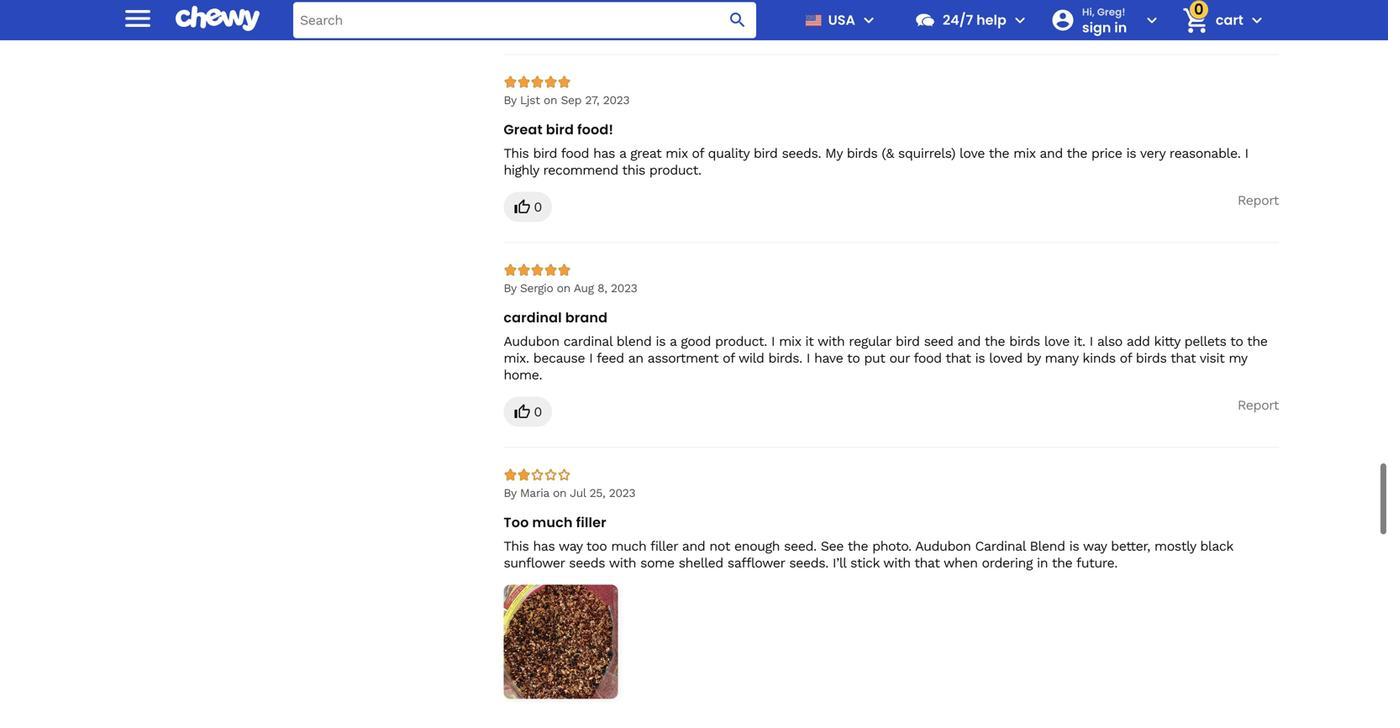 Task type: locate. For each thing, give the bounding box(es) containing it.
on right ljst
[[544, 93, 557, 107]]

i
[[1245, 145, 1249, 161], [771, 334, 775, 350], [1090, 334, 1093, 350], [589, 351, 593, 367], [807, 351, 810, 367]]

1 horizontal spatial filler
[[650, 539, 678, 555]]

0 horizontal spatial love
[[960, 145, 985, 161]]

product. up wild
[[715, 334, 767, 350]]

0
[[534, 199, 542, 215], [534, 404, 542, 420]]

1 vertical spatial love
[[1044, 334, 1070, 350]]

0 button down home.
[[504, 397, 552, 427]]

audubon up when
[[915, 539, 971, 555]]

of
[[692, 145, 704, 161], [723, 351, 735, 367], [1120, 351, 1132, 367]]

1 vertical spatial much
[[611, 539, 647, 555]]

birds up by in the right of the page
[[1009, 334, 1040, 350]]

2 horizontal spatial birds
[[1136, 351, 1167, 367]]

2023 right 8,
[[611, 282, 637, 295]]

1 by from the top
[[504, 93, 516, 107]]

a inside the great bird food! this bird food has a great mix of quality bird seeds. my birds (& squirrels) love the mix and the price is very reasonable. i highly recommend this product.
[[619, 145, 626, 161]]

with left some
[[609, 556, 636, 572]]

2 vertical spatial report
[[1238, 398, 1279, 414]]

this up highly
[[504, 145, 529, 161]]

1 horizontal spatial that
[[946, 351, 971, 367]]

0 vertical spatial food
[[561, 145, 589, 161]]

that down kitty
[[1171, 351, 1196, 367]]

seeds.
[[782, 145, 821, 161], [789, 556, 829, 572]]

report button right items icon
[[1238, 4, 1279, 21]]

0 vertical spatial on
[[544, 93, 557, 107]]

0 horizontal spatial of
[[692, 145, 704, 161]]

too much filler this has way too much filler and not enough seed. see the photo. audubon cardinal blend is way better, mostly black sunflower seeds with some shelled safflower seeds. i'll stick with that when ordering in the future.
[[504, 514, 1233, 572]]

2023 for too much filler
[[609, 487, 636, 501]]

0 horizontal spatial audubon
[[504, 334, 559, 350]]

0 vertical spatial seeds.
[[782, 145, 821, 161]]

2023
[[603, 93, 630, 107], [611, 282, 637, 295], [609, 487, 636, 501]]

0 vertical spatial this
[[504, 145, 529, 161]]

2 vertical spatial report button
[[1238, 397, 1279, 414]]

love up many
[[1044, 334, 1070, 350]]

food
[[561, 145, 589, 161], [914, 351, 942, 367]]

2 report from the top
[[1238, 193, 1279, 209]]

0 for food!
[[534, 199, 542, 215]]

safflower
[[728, 556, 785, 572]]

report down the my
[[1238, 398, 1279, 414]]

my
[[1229, 351, 1247, 367]]

by for cardinal
[[504, 282, 516, 295]]

has down food!
[[593, 145, 615, 161]]

and left 'price'
[[1040, 145, 1063, 161]]

regular
[[849, 334, 892, 350]]

0 vertical spatial to
[[1231, 334, 1243, 350]]

0 vertical spatial 2023
[[603, 93, 630, 107]]

cardinal
[[504, 309, 562, 327], [564, 334, 612, 350]]

1 vertical spatial has
[[533, 539, 555, 555]]

this
[[622, 162, 645, 178]]

1 vertical spatial food
[[914, 351, 942, 367]]

food inside the great bird food! this bird food has a great mix of quality bird seeds. my birds (& squirrels) love the mix and the price is very reasonable. i highly recommend this product.
[[561, 145, 589, 161]]

0 horizontal spatial way
[[559, 539, 583, 555]]

photo.
[[872, 539, 912, 555]]

1 horizontal spatial has
[[593, 145, 615, 161]]

seeds. inside the great bird food! this bird food has a great mix of quality bird seeds. my birds (& squirrels) love the mix and the price is very reasonable. i highly recommend this product.
[[782, 145, 821, 161]]

i right 'reasonable.'
[[1245, 145, 1249, 161]]

0 horizontal spatial much
[[532, 514, 573, 533]]

0 vertical spatial a
[[619, 145, 626, 161]]

have
[[814, 351, 843, 367]]

1 horizontal spatial love
[[1044, 334, 1070, 350]]

1 horizontal spatial cardinal
[[564, 334, 612, 350]]

audubon
[[504, 334, 559, 350], [915, 539, 971, 555]]

25,
[[590, 487, 605, 501]]

list item
[[504, 586, 618, 704]]

this
[[504, 145, 529, 161], [504, 539, 529, 555]]

the
[[989, 145, 1009, 161], [1067, 145, 1087, 161], [985, 334, 1005, 350], [1247, 334, 1268, 350], [848, 539, 868, 555], [1052, 556, 1073, 572]]

and inside the great bird food! this bird food has a great mix of quality bird seeds. my birds (& squirrels) love the mix and the price is very reasonable. i highly recommend this product.
[[1040, 145, 1063, 161]]

2023 right 25,
[[609, 487, 636, 501]]

1 horizontal spatial a
[[670, 334, 677, 350]]

food down seed
[[914, 351, 942, 367]]

birds left (&
[[847, 145, 878, 161]]

seeds
[[569, 556, 605, 572]]

hi,
[[1082, 5, 1095, 19]]

2 vertical spatial by
[[504, 487, 516, 501]]

cardinal
[[975, 539, 1026, 555]]

2 0 button from the top
[[504, 397, 552, 427]]

0 button for audubon
[[504, 397, 552, 427]]

a up this
[[619, 145, 626, 161]]

put
[[864, 351, 885, 367]]

by for great
[[504, 93, 516, 107]]

0 button
[[504, 192, 552, 222], [504, 397, 552, 427]]

mix
[[666, 145, 688, 161], [1014, 145, 1036, 161], [779, 334, 801, 350]]

of left wild
[[723, 351, 735, 367]]

2023 for cardinal brand
[[611, 282, 637, 295]]

0 vertical spatial audubon
[[504, 334, 559, 350]]

usa button
[[798, 0, 879, 40]]

1 vertical spatial 0
[[534, 404, 542, 420]]

1 vertical spatial product.
[[715, 334, 767, 350]]

2 vertical spatial on
[[553, 487, 567, 501]]

1 vertical spatial to
[[847, 351, 860, 367]]

way
[[559, 539, 583, 555], [1083, 539, 1107, 555]]

reasonable.
[[1170, 145, 1241, 161]]

0 vertical spatial filler
[[576, 514, 607, 533]]

0 vertical spatial much
[[532, 514, 573, 533]]

bird up our
[[896, 334, 920, 350]]

1 horizontal spatial way
[[1083, 539, 1107, 555]]

birds
[[847, 145, 878, 161], [1009, 334, 1040, 350], [1136, 351, 1167, 367]]

squirrels)
[[898, 145, 956, 161]]

sergio
[[520, 282, 553, 295]]

1 way from the left
[[559, 539, 583, 555]]

has up "sunflower"
[[533, 539, 555, 555]]

by
[[504, 93, 516, 107], [504, 282, 516, 295], [504, 487, 516, 501]]

that
[[946, 351, 971, 367], [1171, 351, 1196, 367], [915, 556, 940, 572]]

2 horizontal spatial and
[[1040, 145, 1063, 161]]

mix right great
[[666, 145, 688, 161]]

0 down home.
[[534, 404, 542, 420]]

birds down add
[[1136, 351, 1167, 367]]

1 horizontal spatial food
[[914, 351, 942, 367]]

1 vertical spatial audubon
[[915, 539, 971, 555]]

report down 'reasonable.'
[[1238, 193, 1279, 209]]

this inside the great bird food! this bird food has a great mix of quality bird seeds. my birds (& squirrels) love the mix and the price is very reasonable. i highly recommend this product.
[[504, 145, 529, 161]]

0 button down highly
[[504, 192, 552, 222]]

that down seed
[[946, 351, 971, 367]]

cart
[[1216, 11, 1244, 29]]

0 vertical spatial report button
[[1238, 4, 1279, 21]]

0 horizontal spatial mix
[[666, 145, 688, 161]]

with down photo.
[[884, 556, 911, 572]]

great
[[630, 145, 662, 161]]

and right seed
[[958, 334, 981, 350]]

2023 right 27,
[[603, 93, 630, 107]]

1 vertical spatial report
[[1238, 193, 1279, 209]]

1 vertical spatial by
[[504, 282, 516, 295]]

3 report from the top
[[1238, 398, 1279, 414]]

0 down highly
[[534, 199, 542, 215]]

2 horizontal spatial that
[[1171, 351, 1196, 367]]

mix inside the cardinal brand audubon cardinal blend is a good product. i mix it with regular bird seed and the birds love it. i also add kitty pellets to the mix. because i feed an assortment of wild birds. i have to put our food that is loved by many kinds of birds that visit my home.
[[779, 334, 801, 350]]

with
[[818, 334, 845, 350], [609, 556, 636, 572], [884, 556, 911, 572]]

1 vertical spatial report button
[[1238, 192, 1279, 209]]

to
[[1231, 334, 1243, 350], [847, 351, 860, 367]]

1 0 from the top
[[534, 199, 542, 215]]

love right squirrels)
[[960, 145, 985, 161]]

that left when
[[915, 556, 940, 572]]

1 horizontal spatial birds
[[1009, 334, 1040, 350]]

1 horizontal spatial product.
[[715, 334, 767, 350]]

submit search image
[[728, 10, 748, 30]]

1 vertical spatial this
[[504, 539, 529, 555]]

0 vertical spatial cardinal
[[504, 309, 562, 327]]

much right too
[[611, 539, 647, 555]]

1 vertical spatial a
[[670, 334, 677, 350]]

cart link
[[1176, 0, 1244, 40]]

food inside the cardinal brand audubon cardinal blend is a good product. i mix it with regular bird seed and the birds love it. i also add kitty pellets to the mix. because i feed an assortment of wild birds. i have to put our food that is loved by many kinds of birds that visit my home.
[[914, 351, 942, 367]]

by left 'sergio'
[[504, 282, 516, 295]]

0 vertical spatial product.
[[649, 162, 701, 178]]

way up seeds
[[559, 539, 583, 555]]

this inside too much filler this has way too much filler and not enough seed. see the photo. audubon cardinal blend is way better, mostly black sunflower seeds with some shelled safflower seeds. i'll stick with that when ordering in the future.
[[504, 539, 529, 555]]

also
[[1097, 334, 1123, 350]]

chewy home image
[[176, 0, 260, 37]]

report right items icon
[[1238, 4, 1279, 20]]

filler
[[576, 514, 607, 533], [650, 539, 678, 555]]

1 0 button from the top
[[504, 192, 552, 222]]

1 horizontal spatial with
[[818, 334, 845, 350]]

0 vertical spatial birds
[[847, 145, 878, 161]]

this for great
[[504, 145, 529, 161]]

by ljst on sep 27, 2023
[[504, 93, 630, 107]]

0 horizontal spatial product.
[[649, 162, 701, 178]]

of left quality
[[692, 145, 704, 161]]

seed.
[[784, 539, 817, 555]]

bird right quality
[[754, 145, 778, 161]]

brand
[[565, 309, 608, 327]]

with inside the cardinal brand audubon cardinal blend is a good product. i mix it with regular bird seed and the birds love it. i also add kitty pellets to the mix. because i feed an assortment of wild birds. i have to put our food that is loved by many kinds of birds that visit my home.
[[818, 334, 845, 350]]

cardinal down brand
[[564, 334, 612, 350]]

0 vertical spatial report
[[1238, 4, 1279, 20]]

food up recommend
[[561, 145, 589, 161]]

1 this from the top
[[504, 145, 529, 161]]

report button down 'reasonable.'
[[1238, 192, 1279, 209]]

27,
[[585, 93, 599, 107]]

ordering
[[982, 556, 1033, 572]]

3 report button from the top
[[1238, 397, 1279, 414]]

0 horizontal spatial filler
[[576, 514, 607, 533]]

on for brand
[[557, 282, 571, 295]]

on left the aug
[[557, 282, 571, 295]]

and
[[1040, 145, 1063, 161], [958, 334, 981, 350], [682, 539, 705, 555]]

highly
[[504, 162, 539, 178]]

much
[[532, 514, 573, 533], [611, 539, 647, 555]]

love
[[960, 145, 985, 161], [1044, 334, 1070, 350]]

24/7 help link
[[908, 0, 1007, 40]]

0 horizontal spatial to
[[847, 351, 860, 367]]

report button down the my
[[1238, 397, 1279, 414]]

0 vertical spatial and
[[1040, 145, 1063, 161]]

shelled
[[679, 556, 723, 572]]

seeds. left the my
[[782, 145, 821, 161]]

too
[[504, 514, 529, 533]]

report button
[[1238, 4, 1279, 21], [1238, 192, 1279, 209], [1238, 397, 1279, 414]]

mix up birds.
[[779, 334, 801, 350]]

is inside the great bird food! this bird food has a great mix of quality bird seeds. my birds (& squirrels) love the mix and the price is very reasonable. i highly recommend this product.
[[1127, 145, 1136, 161]]

i up birds.
[[771, 334, 775, 350]]

1 vertical spatial cardinal
[[564, 334, 612, 350]]

2 vertical spatial 2023
[[609, 487, 636, 501]]

1 horizontal spatial audubon
[[915, 539, 971, 555]]

great
[[504, 120, 543, 139]]

when
[[944, 556, 978, 572]]

i down it
[[807, 351, 810, 367]]

audubon inside the cardinal brand audubon cardinal blend is a good product. i mix it with regular bird seed and the birds love it. i also add kitty pellets to the mix. because i feed an assortment of wild birds. i have to put our food that is loved by many kinds of birds that visit my home.
[[504, 334, 559, 350]]

report
[[1238, 4, 1279, 20], [1238, 193, 1279, 209], [1238, 398, 1279, 414]]

to left put
[[847, 351, 860, 367]]

mix left 'price'
[[1014, 145, 1036, 161]]

cardinal brand audubon cardinal blend is a good product. i mix it with regular bird seed and the birds love it. i also add kitty pellets to the mix. because i feed an assortment of wild birds. i have to put our food that is loved by many kinds of birds that visit my home.
[[504, 309, 1268, 383]]

3 by from the top
[[504, 487, 516, 501]]

a up assortment
[[670, 334, 677, 350]]

cardinal down 'sergio'
[[504, 309, 562, 327]]

the right squirrels)
[[989, 145, 1009, 161]]

0 vertical spatial love
[[960, 145, 985, 161]]

and up shelled
[[682, 539, 705, 555]]

0 horizontal spatial food
[[561, 145, 589, 161]]

by left ljst
[[504, 93, 516, 107]]

1 vertical spatial 0 button
[[504, 397, 552, 427]]

0 horizontal spatial a
[[619, 145, 626, 161]]

on for bird
[[544, 93, 557, 107]]

0 vertical spatial has
[[593, 145, 615, 161]]

to up the my
[[1231, 334, 1243, 350]]

1 vertical spatial on
[[557, 282, 571, 295]]

0 button for food!
[[504, 192, 552, 222]]

see
[[821, 539, 844, 555]]

has
[[593, 145, 615, 161], [533, 539, 555, 555]]

birds.
[[769, 351, 802, 367]]

2 by from the top
[[504, 282, 516, 295]]

2 vertical spatial and
[[682, 539, 705, 555]]

audubon inside too much filler this has way too much filler and not enough seed. see the photo. audubon cardinal blend is way better, mostly black sunflower seeds with some shelled safflower seeds. i'll stick with that when ordering in the future.
[[915, 539, 971, 555]]

of down add
[[1120, 351, 1132, 367]]

way up future.
[[1083, 539, 1107, 555]]

0 horizontal spatial that
[[915, 556, 940, 572]]

seeds. down the seed.
[[789, 556, 829, 572]]

this down too
[[504, 539, 529, 555]]

cart menu image
[[1247, 10, 1267, 30]]

1 horizontal spatial mix
[[779, 334, 801, 350]]

1 horizontal spatial much
[[611, 539, 647, 555]]

assortment
[[648, 351, 719, 367]]

0 horizontal spatial and
[[682, 539, 705, 555]]

2 0 from the top
[[534, 404, 542, 420]]

1 vertical spatial 2023
[[611, 282, 637, 295]]

filler up too
[[576, 514, 607, 533]]

maria
[[520, 487, 549, 501]]

2 report button from the top
[[1238, 192, 1279, 209]]

24/7
[[943, 11, 973, 29]]

great bird food! this bird food has a great mix of quality bird seeds. my birds (& squirrels) love the mix and the price is very reasonable. i highly recommend this product.
[[504, 120, 1249, 178]]

0 vertical spatial 0 button
[[504, 192, 552, 222]]

much down by maria on jul 25, 2023
[[532, 514, 573, 533]]

add
[[1127, 334, 1150, 350]]

with up have
[[818, 334, 845, 350]]

1 horizontal spatial and
[[958, 334, 981, 350]]

1 vertical spatial and
[[958, 334, 981, 350]]

2 this from the top
[[504, 539, 529, 555]]

0 vertical spatial 0
[[534, 199, 542, 215]]

it
[[805, 334, 814, 350]]

i left feed
[[589, 351, 593, 367]]

very
[[1140, 145, 1166, 161]]

audubon up mix. on the left of the page
[[504, 334, 559, 350]]

chewy support image
[[914, 9, 936, 31]]

in
[[1037, 556, 1048, 572]]

1 report button from the top
[[1238, 4, 1279, 21]]

filler up some
[[650, 539, 678, 555]]

on left 'jul'
[[553, 487, 567, 501]]

1 vertical spatial seeds.
[[789, 556, 829, 572]]

product. inside the cardinal brand audubon cardinal blend is a good product. i mix it with regular bird seed and the birds love it. i also add kitty pellets to the mix. because i feed an assortment of wild birds. i have to put our food that is loved by many kinds of birds that visit my home.
[[715, 334, 767, 350]]

good
[[681, 334, 711, 350]]

by left maria
[[504, 487, 516, 501]]

0 vertical spatial by
[[504, 93, 516, 107]]

some
[[640, 556, 675, 572]]

pellets
[[1185, 334, 1227, 350]]

0 horizontal spatial birds
[[847, 145, 878, 161]]

help
[[977, 11, 1007, 29]]

0 horizontal spatial has
[[533, 539, 555, 555]]

product. down great
[[649, 162, 701, 178]]

love inside the cardinal brand audubon cardinal blend is a good product. i mix it with regular bird seed and the birds love it. i also add kitty pellets to the mix. because i feed an assortment of wild birds. i have to put our food that is loved by many kinds of birds that visit my home.
[[1044, 334, 1070, 350]]



Task type: describe. For each thing, give the bounding box(es) containing it.
feed
[[597, 351, 624, 367]]

1 vertical spatial birds
[[1009, 334, 1040, 350]]

stick
[[851, 556, 880, 572]]

has inside the great bird food! this bird food has a great mix of quality bird seeds. my birds (& squirrels) love the mix and the price is very reasonable. i highly recommend this product.
[[593, 145, 615, 161]]

2 way from the left
[[1083, 539, 1107, 555]]

ljst
[[520, 93, 540, 107]]

the right the in
[[1052, 556, 1073, 572]]

kinds
[[1083, 351, 1116, 367]]

price
[[1092, 145, 1122, 161]]

recommend
[[543, 162, 618, 178]]

blend
[[1030, 539, 1065, 555]]

has inside too much filler this has way too much filler and not enough seed. see the photo. audubon cardinal blend is way better, mostly black sunflower seeds with some shelled safflower seeds. i'll stick with that when ordering in the future.
[[533, 539, 555, 555]]

mix.
[[504, 351, 529, 367]]

menu image
[[121, 1, 155, 35]]

2023 for great bird food!
[[603, 93, 630, 107]]

and inside too much filler this has way too much filler and not enough seed. see the photo. audubon cardinal blend is way better, mostly black sunflower seeds with some shelled safflower seeds. i'll stick with that when ordering in the future.
[[682, 539, 705, 555]]

it.
[[1074, 334, 1086, 350]]

8,
[[598, 282, 607, 295]]

Product search field
[[293, 2, 756, 38]]

1 report from the top
[[1238, 4, 1279, 20]]

mostly
[[1155, 539, 1196, 555]]

is inside too much filler this has way too much filler and not enough seed. see the photo. audubon cardinal blend is way better, mostly black sunflower seeds with some shelled safflower seeds. i'll stick with that when ordering in the future.
[[1070, 539, 1079, 555]]

report for cardinal brand
[[1238, 398, 1279, 414]]

kitty
[[1154, 334, 1181, 350]]

i'll
[[833, 556, 846, 572]]

2 vertical spatial birds
[[1136, 351, 1167, 367]]

1 vertical spatial filler
[[650, 539, 678, 555]]

home.
[[504, 367, 542, 383]]

an
[[628, 351, 643, 367]]

i right it.
[[1090, 334, 1093, 350]]

i inside the great bird food! this bird food has a great mix of quality bird seeds. my birds (& squirrels) love the mix and the price is very reasonable. i highly recommend this product.
[[1245, 145, 1249, 161]]

by for too
[[504, 487, 516, 501]]

the up the my
[[1247, 334, 1268, 350]]

24/7 help
[[943, 11, 1007, 29]]

that inside too much filler this has way too much filler and not enough seed. see the photo. audubon cardinal blend is way better, mostly black sunflower seeds with some shelled safflower seeds. i'll stick with that when ordering in the future.
[[915, 556, 940, 572]]

our
[[890, 351, 910, 367]]

bird down by ljst on sep 27, 2023
[[546, 120, 574, 139]]

bird up highly
[[533, 145, 557, 161]]

a inside the cardinal brand audubon cardinal blend is a good product. i mix it with regular bird seed and the birds love it. i also add kitty pellets to the mix. because i feed an assortment of wild birds. i have to put our food that is loved by many kinds of birds that visit my home.
[[670, 334, 677, 350]]

2 horizontal spatial of
[[1120, 351, 1132, 367]]

too
[[586, 539, 607, 555]]

hardly any seeds, mostly grains. image
[[504, 586, 618, 700]]

my
[[825, 145, 843, 161]]

jul
[[570, 487, 586, 501]]

report button for cardinal brand
[[1238, 397, 1279, 414]]

sunflower
[[504, 556, 565, 572]]

love inside the great bird food! this bird food has a great mix of quality bird seeds. my birds (& squirrels) love the mix and the price is very reasonable. i highly recommend this product.
[[960, 145, 985, 161]]

aug
[[574, 282, 594, 295]]

2 horizontal spatial with
[[884, 556, 911, 572]]

the up stick
[[848, 539, 868, 555]]

future.
[[1077, 556, 1118, 572]]

many
[[1045, 351, 1079, 367]]

wild
[[739, 351, 764, 367]]

quality
[[708, 145, 750, 161]]

bird inside the cardinal brand audubon cardinal blend is a good product. i mix it with regular bird seed and the birds love it. i also add kitty pellets to the mix. because i feed an assortment of wild birds. i have to put our food that is loved by many kinds of birds that visit my home.
[[896, 334, 920, 350]]

by maria on jul 25, 2023
[[504, 487, 636, 501]]

visit
[[1200, 351, 1225, 367]]

by sergio on aug 8, 2023
[[504, 282, 637, 295]]

loved
[[989, 351, 1023, 367]]

1 horizontal spatial of
[[723, 351, 735, 367]]

hi, greg! sign in
[[1082, 5, 1127, 37]]

report for great bird food!
[[1238, 193, 1279, 209]]

usa
[[828, 11, 856, 29]]

items image
[[1181, 6, 1211, 35]]

help menu image
[[1010, 10, 1030, 30]]

product. inside the great bird food! this bird food has a great mix of quality bird seeds. my birds (& squirrels) love the mix and the price is very reasonable. i highly recommend this product.
[[649, 162, 701, 178]]

enough
[[734, 539, 780, 555]]

0 horizontal spatial with
[[609, 556, 636, 572]]

in
[[1115, 18, 1127, 37]]

report button for great bird food!
[[1238, 192, 1279, 209]]

of inside the great bird food! this bird food has a great mix of quality bird seeds. my birds (& squirrels) love the mix and the price is very reasonable. i highly recommend this product.
[[692, 145, 704, 161]]

(&
[[882, 145, 894, 161]]

account menu image
[[1142, 10, 1162, 30]]

blend
[[617, 334, 652, 350]]

seed
[[924, 334, 954, 350]]

sep
[[561, 93, 582, 107]]

food!
[[577, 120, 614, 139]]

Search text field
[[293, 2, 756, 38]]

sign
[[1082, 18, 1111, 37]]

greg!
[[1097, 5, 1126, 19]]

the up loved
[[985, 334, 1005, 350]]

not
[[710, 539, 730, 555]]

0 horizontal spatial cardinal
[[504, 309, 562, 327]]

and inside the cardinal brand audubon cardinal blend is a good product. i mix it with regular bird seed and the birds love it. i also add kitty pellets to the mix. because i feed an assortment of wild birds. i have to put our food that is loved by many kinds of birds that visit my home.
[[958, 334, 981, 350]]

on for much
[[553, 487, 567, 501]]

1 horizontal spatial to
[[1231, 334, 1243, 350]]

2 horizontal spatial mix
[[1014, 145, 1036, 161]]

seeds. inside too much filler this has way too much filler and not enough seed. see the photo. audubon cardinal blend is way better, mostly black sunflower seeds with some shelled safflower seeds. i'll stick with that when ordering in the future.
[[789, 556, 829, 572]]

0 for audubon
[[534, 404, 542, 420]]

because
[[533, 351, 585, 367]]

by
[[1027, 351, 1041, 367]]

better,
[[1111, 539, 1151, 555]]

birds inside the great bird food! this bird food has a great mix of quality bird seeds. my birds (& squirrels) love the mix and the price is very reasonable. i highly recommend this product.
[[847, 145, 878, 161]]

the left 'price'
[[1067, 145, 1087, 161]]

black
[[1200, 539, 1233, 555]]

this for too
[[504, 539, 529, 555]]

menu image
[[859, 10, 879, 30]]



Task type: vqa. For each thing, say whether or not it's contained in the screenshot.
'stick'
yes



